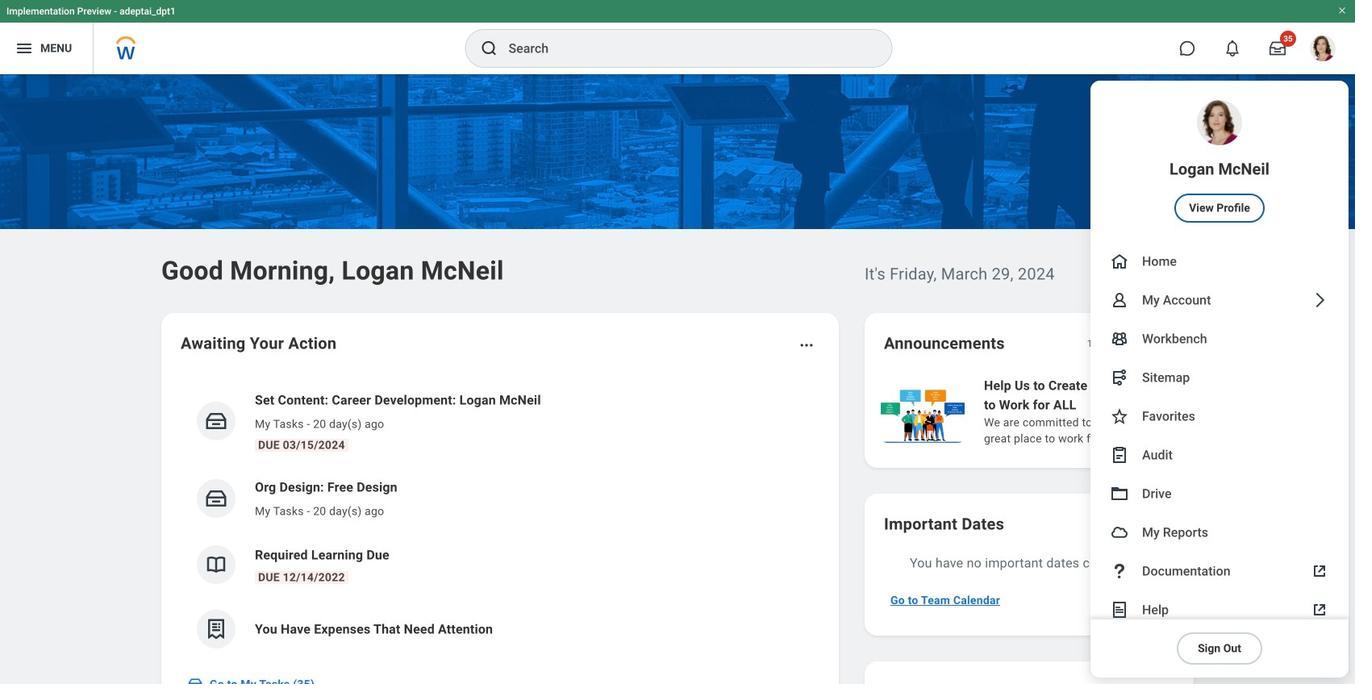Task type: locate. For each thing, give the bounding box(es) containing it.
justify image
[[15, 39, 34, 58]]

chevron right small image
[[1153, 336, 1170, 352]]

1 horizontal spatial inbox image
[[204, 409, 228, 433]]

3 menu item from the top
[[1091, 319, 1349, 358]]

1 vertical spatial ext link image
[[1310, 600, 1329, 619]]

0 horizontal spatial inbox image
[[187, 676, 203, 684]]

book open image
[[204, 553, 228, 577]]

1 vertical spatial inbox image
[[187, 676, 203, 684]]

ext link image
[[1310, 561, 1329, 581], [1310, 600, 1329, 619]]

banner
[[0, 0, 1355, 678]]

ext link image for the question image
[[1310, 561, 1329, 581]]

list
[[878, 374, 1355, 448], [181, 377, 820, 661]]

contact card matrix manager image
[[1110, 329, 1129, 348]]

0 vertical spatial inbox image
[[204, 409, 228, 433]]

2 ext link image from the top
[[1310, 600, 1329, 619]]

10 menu item from the top
[[1091, 590, 1349, 629]]

main content
[[0, 74, 1355, 684]]

5 menu item from the top
[[1091, 397, 1349, 436]]

endpoints image
[[1110, 368, 1129, 387]]

folder open image
[[1110, 484, 1129, 503]]

7 menu item from the top
[[1091, 474, 1349, 513]]

status
[[1087, 337, 1113, 350]]

notifications large image
[[1224, 40, 1241, 56]]

document image
[[1110, 600, 1129, 619]]

0 vertical spatial ext link image
[[1310, 561, 1329, 581]]

1 ext link image from the top
[[1310, 561, 1329, 581]]

inbox image
[[204, 409, 228, 433], [187, 676, 203, 684]]

chevron left small image
[[1124, 336, 1141, 352]]

menu
[[1091, 81, 1349, 678]]

menu item
[[1091, 81, 1349, 242], [1091, 242, 1349, 281], [1091, 319, 1349, 358], [1091, 358, 1349, 397], [1091, 397, 1349, 436], [1091, 436, 1349, 474], [1091, 474, 1349, 513], [1091, 513, 1349, 552], [1091, 552, 1349, 590], [1091, 590, 1349, 629]]

inbox image
[[204, 486, 228, 511]]



Task type: describe. For each thing, give the bounding box(es) containing it.
dashboard expenses image
[[204, 617, 228, 641]]

8 menu item from the top
[[1091, 513, 1349, 552]]

2 menu item from the top
[[1091, 242, 1349, 281]]

Search Workday  search field
[[509, 31, 859, 66]]

inbox large image
[[1270, 40, 1286, 56]]

search image
[[480, 39, 499, 58]]

1 horizontal spatial list
[[878, 374, 1355, 448]]

9 menu item from the top
[[1091, 552, 1349, 590]]

6 menu item from the top
[[1091, 436, 1349, 474]]

4 menu item from the top
[[1091, 358, 1349, 397]]

related actions image
[[799, 337, 815, 353]]

inbox image inside list
[[204, 409, 228, 433]]

star image
[[1110, 407, 1129, 426]]

question image
[[1110, 561, 1129, 581]]

1 menu item from the top
[[1091, 81, 1349, 242]]

logan mcneil image
[[1310, 35, 1336, 61]]

avatar image
[[1110, 523, 1129, 542]]

ext link image for document image
[[1310, 600, 1329, 619]]

close environment banner image
[[1337, 6, 1347, 15]]

paste image
[[1110, 445, 1129, 465]]

0 horizontal spatial list
[[181, 377, 820, 661]]

home image
[[1110, 252, 1129, 271]]



Task type: vqa. For each thing, say whether or not it's contained in the screenshot.
Profile Logan Mcneil image
no



